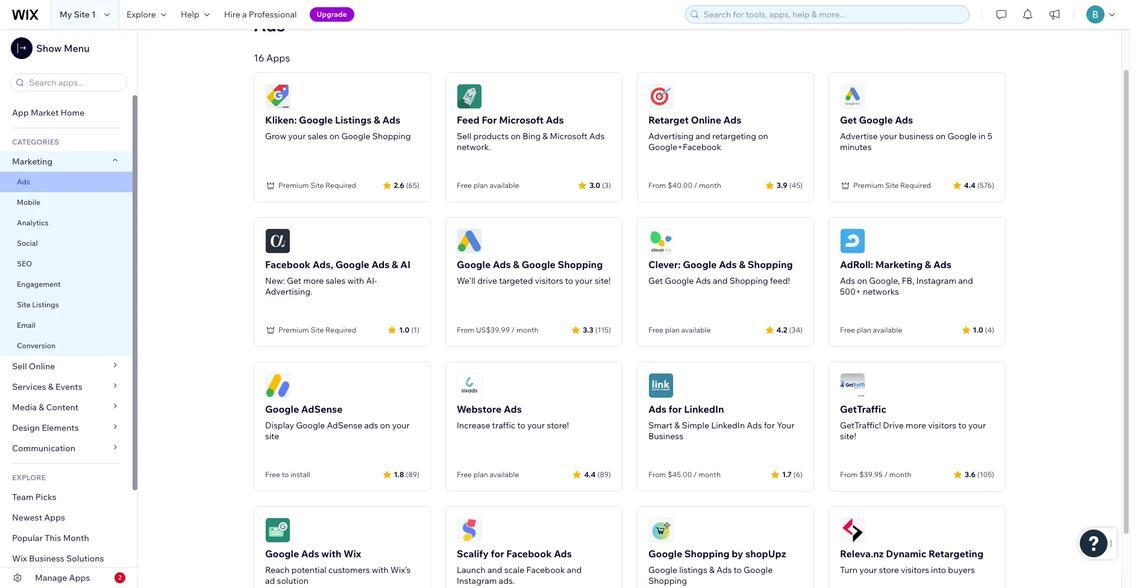 Task type: vqa. For each thing, say whether or not it's contained in the screenshot.
NEVER
no



Task type: locate. For each thing, give the bounding box(es) containing it.
sales down "ads,"
[[326, 275, 346, 286]]

1 horizontal spatial (89)
[[598, 470, 611, 479]]

1 horizontal spatial for
[[669, 403, 682, 415]]

2.6
[[394, 181, 404, 190]]

0 vertical spatial more
[[303, 275, 324, 286]]

for
[[669, 403, 682, 415], [764, 420, 775, 431], [491, 548, 504, 560]]

visitors down dynamic
[[901, 565, 930, 576]]

and inside adroll: marketing & ads ads on google, fb, instagram and 500+ networks
[[959, 275, 973, 286]]

Search apps... field
[[25, 74, 123, 91]]

from $40.00 / month
[[649, 181, 721, 190]]

0 horizontal spatial 1.0
[[399, 325, 410, 334]]

facebook inside the facebook ads, google ads & ai new: get more sales with ai- advertising.
[[265, 259, 311, 271]]

to right traffic
[[518, 420, 526, 431]]

1 vertical spatial for
[[764, 420, 775, 431]]

1 vertical spatial linkedin
[[711, 420, 745, 431]]

apps for 16 apps
[[266, 52, 290, 64]]

0 vertical spatial marketing
[[12, 156, 53, 167]]

instagram down scalify
[[457, 576, 497, 587]]

premium site required for google
[[279, 326, 356, 335]]

get google ads advertise your business on google in 5 minutes
[[840, 114, 993, 153]]

on for retarget online ads
[[758, 131, 769, 142]]

from $45.00 / month
[[649, 470, 721, 479]]

apps up this
[[44, 512, 65, 523]]

1 vertical spatial microsoft
[[550, 131, 588, 142]]

picks
[[35, 492, 56, 503]]

apps right 16
[[266, 52, 290, 64]]

sidebar element
[[0, 29, 138, 588]]

1 horizontal spatial get
[[649, 275, 663, 286]]

sell inside "link"
[[12, 361, 27, 372]]

1 vertical spatial site!
[[840, 431, 856, 442]]

1 1.0 from the left
[[399, 325, 410, 334]]

wix inside sidebar element
[[12, 553, 27, 564]]

with up "customers"
[[321, 548, 342, 560]]

from for retarget online ads
[[649, 181, 666, 190]]

reach
[[265, 565, 290, 576]]

ai
[[400, 259, 411, 271]]

marketing inside adroll: marketing & ads ads on google, fb, instagram and 500+ networks
[[876, 259, 923, 271]]

and left scale
[[488, 565, 503, 576]]

home
[[61, 107, 85, 118]]

to inside google ads & google shopping we'll drive targeted visitors to your site!
[[565, 275, 573, 286]]

1 vertical spatial more
[[906, 420, 927, 431]]

1 vertical spatial instagram
[[457, 576, 497, 587]]

premium site required
[[279, 181, 356, 190], [854, 181, 931, 190], [279, 326, 356, 335]]

from us$39.99 / month
[[457, 326, 539, 335]]

on inside feed for microsoft ads sell products on bing & microsoft ads network.
[[511, 131, 521, 142]]

1.0 (4)
[[973, 325, 995, 334]]

1 vertical spatial with
[[321, 548, 342, 560]]

premium down the minutes
[[854, 181, 884, 190]]

free plan available for adroll:
[[840, 326, 903, 335]]

0 horizontal spatial listings
[[32, 300, 59, 309]]

0 vertical spatial site!
[[595, 275, 611, 286]]

google ads & google shopping we'll drive targeted visitors to your site!
[[457, 259, 611, 286]]

with left ai-
[[348, 275, 364, 286]]

free plan available down networks on the right
[[840, 326, 903, 335]]

on right 'ads'
[[380, 420, 390, 431]]

premium down the grow
[[279, 181, 309, 190]]

premium for kliken:
[[279, 181, 309, 190]]

clever: google ads & shopping logo image
[[649, 228, 674, 254]]

from left $45.00
[[649, 470, 666, 479]]

1 horizontal spatial listings
[[335, 114, 372, 126]]

and inside retarget online ads advertising and retargeting on google+facebook
[[696, 131, 711, 142]]

listings inside sidebar element
[[32, 300, 59, 309]]

(89)
[[406, 470, 420, 479], [598, 470, 611, 479]]

& inside the facebook ads, google ads & ai new: get more sales with ai- advertising.
[[392, 259, 398, 271]]

facebook
[[265, 259, 311, 271], [507, 548, 552, 560], [527, 565, 565, 576]]

linkedin
[[684, 403, 724, 415], [711, 420, 745, 431]]

0 horizontal spatial apps
[[44, 512, 65, 523]]

3.0
[[590, 181, 601, 190]]

2 (89) from the left
[[598, 470, 611, 479]]

instagram inside scalify for facebook ads launch and scale facebook and instagram ads.
[[457, 576, 497, 587]]

wix's
[[391, 565, 411, 576]]

for right scalify
[[491, 548, 504, 560]]

google inside the facebook ads, google ads & ai new: get more sales with ai- advertising.
[[336, 259, 369, 271]]

for inside scalify for facebook ads launch and scale facebook and instagram ads.
[[491, 548, 504, 560]]

$45.00
[[668, 470, 692, 479]]

from for google ads & google shopping
[[457, 326, 475, 335]]

customers
[[329, 565, 370, 576]]

online inside retarget online ads advertising and retargeting on google+facebook
[[691, 114, 722, 126]]

get up advertise
[[840, 114, 857, 126]]

for up smart
[[669, 403, 682, 415]]

0 vertical spatial listings
[[335, 114, 372, 126]]

feed for microsoft ads logo image
[[457, 84, 482, 109]]

adroll: marketing & ads logo image
[[840, 228, 866, 254]]

on right retargeting
[[758, 131, 769, 142]]

0 vertical spatial 4.4
[[964, 181, 976, 190]]

more inside the facebook ads, google ads & ai new: get more sales with ai- advertising.
[[303, 275, 324, 286]]

kliken: google listings & ads logo image
[[265, 84, 291, 109]]

0 vertical spatial apps
[[266, 52, 290, 64]]

ads inside google ads & google shopping we'll drive targeted visitors to your site!
[[493, 259, 511, 271]]

kliken: google listings & ads grow your sales on google shopping
[[265, 114, 411, 142]]

4.4
[[964, 181, 976, 190], [584, 470, 596, 479]]

more
[[303, 275, 324, 286], [906, 420, 927, 431]]

to right the targeted
[[565, 275, 573, 286]]

your
[[288, 131, 306, 142], [880, 131, 898, 142], [575, 275, 593, 286], [392, 420, 410, 431], [528, 420, 545, 431], [969, 420, 986, 431], [860, 565, 877, 576]]

/ for smart
[[694, 470, 697, 479]]

linkedin right simple
[[711, 420, 745, 431]]

1 horizontal spatial sell
[[457, 131, 472, 142]]

facebook up new: at the top left
[[265, 259, 311, 271]]

releva.nz dynamic retargeting logo image
[[840, 518, 866, 543]]

feed for microsoft ads sell products on bing & microsoft ads network.
[[457, 114, 605, 153]]

sales inside the facebook ads, google ads & ai new: get more sales with ai- advertising.
[[326, 275, 346, 286]]

elements
[[42, 423, 79, 433]]

sell up services
[[12, 361, 27, 372]]

from
[[649, 181, 666, 190], [457, 326, 475, 335], [649, 470, 666, 479], [840, 470, 858, 479]]

google shopping by shopupz google listings & ads to google shopping
[[649, 548, 786, 587]]

4.4 for get google ads
[[964, 181, 976, 190]]

your inside google ads & google shopping we'll drive targeted visitors to your site!
[[575, 275, 593, 286]]

sell
[[457, 131, 472, 142], [12, 361, 27, 372]]

available for shopping
[[681, 326, 711, 335]]

your right 'ads'
[[392, 420, 410, 431]]

on right business
[[936, 131, 946, 142]]

0 vertical spatial facebook
[[265, 259, 311, 271]]

google shopping by shopupz logo image
[[649, 518, 674, 543]]

online up retargeting
[[691, 114, 722, 126]]

seo link
[[0, 254, 133, 274]]

plan up ads for linkedin logo at the bottom right of page
[[665, 326, 680, 335]]

site! inside google ads & google shopping we'll drive targeted visitors to your site!
[[595, 275, 611, 286]]

0 vertical spatial sales
[[308, 131, 328, 142]]

plan down "500+"
[[857, 326, 872, 335]]

2 horizontal spatial for
[[764, 420, 775, 431]]

webstore ads increase traffic to your store!
[[457, 403, 569, 431]]

1 horizontal spatial apps
[[69, 573, 90, 584]]

1 horizontal spatial with
[[348, 275, 364, 286]]

to up 3.6
[[959, 420, 967, 431]]

free down network.
[[457, 181, 472, 190]]

2 vertical spatial facebook
[[527, 565, 565, 576]]

0 horizontal spatial online
[[29, 361, 55, 372]]

ads inside the facebook ads, google ads & ai new: get more sales with ai- advertising.
[[372, 259, 390, 271]]

0 horizontal spatial business
[[29, 553, 64, 564]]

shopping inside google ads & google shopping we'll drive targeted visitors to your site!
[[558, 259, 603, 271]]

0 vertical spatial with
[[348, 275, 364, 286]]

market
[[31, 107, 59, 118]]

with inside the facebook ads, google ads & ai new: get more sales with ai- advertising.
[[348, 275, 364, 286]]

0 vertical spatial for
[[669, 403, 682, 415]]

hire a professional
[[224, 9, 297, 20]]

on for get google ads
[[936, 131, 946, 142]]

2 1.0 from the left
[[973, 325, 984, 334]]

in
[[979, 131, 986, 142]]

online for retarget
[[691, 114, 722, 126]]

0 vertical spatial instagram
[[917, 275, 957, 286]]

/ right us$39.99
[[512, 326, 515, 335]]

1 vertical spatial apps
[[44, 512, 65, 523]]

1 vertical spatial visitors
[[929, 420, 957, 431]]

premium for get
[[854, 181, 884, 190]]

1 vertical spatial sales
[[326, 275, 346, 286]]

and up 1.0 (4)
[[959, 275, 973, 286]]

free down increase
[[457, 470, 472, 479]]

your left store! in the bottom of the page
[[528, 420, 545, 431]]

for for smart
[[669, 403, 682, 415]]

wix business solutions
[[12, 553, 104, 564]]

wix
[[344, 548, 361, 560], [12, 553, 27, 564]]

from left us$39.99
[[457, 326, 475, 335]]

&
[[374, 114, 380, 126], [543, 131, 548, 142], [392, 259, 398, 271], [513, 259, 520, 271], [739, 259, 746, 271], [925, 259, 932, 271], [48, 382, 54, 392], [39, 402, 44, 413], [675, 420, 680, 431], [709, 565, 715, 576]]

from left $39.95
[[840, 470, 858, 479]]

site! down gettraffic on the right bottom of the page
[[840, 431, 856, 442]]

/ for google
[[512, 326, 515, 335]]

instagram
[[917, 275, 957, 286], [457, 576, 497, 587]]

ads inside ads link
[[17, 177, 30, 186]]

hire
[[224, 9, 240, 20]]

instagram right fb,
[[917, 275, 957, 286]]

2 horizontal spatial get
[[840, 114, 857, 126]]

3.6
[[965, 470, 976, 479]]

1 horizontal spatial site!
[[840, 431, 856, 442]]

0 vertical spatial sell
[[457, 131, 472, 142]]

free right (115)
[[649, 326, 664, 335]]

1 vertical spatial 4.4
[[584, 470, 596, 479]]

1.0 left (4)
[[973, 325, 984, 334]]

0 horizontal spatial site!
[[595, 275, 611, 286]]

/ for more
[[885, 470, 888, 479]]

site! up (115)
[[595, 275, 611, 286]]

business up $45.00
[[649, 431, 684, 442]]

0 horizontal spatial microsoft
[[499, 114, 544, 126]]

/ right $39.95
[[885, 470, 888, 479]]

services & events link
[[0, 377, 133, 397]]

sell down feed
[[457, 131, 472, 142]]

google adsense logo image
[[265, 373, 291, 398]]

2 horizontal spatial with
[[372, 565, 389, 576]]

free plan available for webstore
[[457, 470, 519, 479]]

marketing up fb,
[[876, 259, 923, 271]]

design elements
[[12, 423, 79, 433]]

media & content link
[[0, 397, 133, 418]]

& inside feed for microsoft ads sell products on bing & microsoft ads network.
[[543, 131, 548, 142]]

0 horizontal spatial marketing
[[12, 156, 53, 167]]

show menu button
[[11, 37, 90, 59]]

free left install
[[265, 470, 280, 479]]

your up 3.6 (105)
[[969, 420, 986, 431]]

and left feed!
[[713, 275, 728, 286]]

free to install
[[265, 470, 310, 479]]

free down "500+"
[[840, 326, 855, 335]]

upgrade button
[[310, 7, 354, 22]]

0 vertical spatial adsense
[[301, 403, 343, 415]]

(45)
[[789, 181, 803, 190]]

1 horizontal spatial business
[[649, 431, 684, 442]]

1 vertical spatial marketing
[[876, 259, 923, 271]]

get down clever:
[[649, 275, 663, 286]]

16 apps
[[254, 52, 290, 64]]

design elements link
[[0, 418, 133, 438]]

4.4 for webstore ads
[[584, 470, 596, 479]]

buyers
[[948, 565, 975, 576]]

visitors inside gettraffic gettraffic! drive more visitors to your site!
[[929, 420, 957, 431]]

1 horizontal spatial marketing
[[876, 259, 923, 271]]

scalify
[[457, 548, 489, 560]]

wix up "customers"
[[344, 548, 361, 560]]

1 vertical spatial business
[[29, 553, 64, 564]]

plan
[[474, 181, 488, 190], [665, 326, 680, 335], [857, 326, 872, 335], [474, 470, 488, 479]]

free plan available up ads for linkedin logo at the bottom right of page
[[649, 326, 711, 335]]

microsoft up bing
[[499, 114, 544, 126]]

listings
[[335, 114, 372, 126], [32, 300, 59, 309]]

apps inside the newest apps link
[[44, 512, 65, 523]]

required down kliken: google listings & ads grow your sales on google shopping
[[326, 181, 356, 190]]

newest apps link
[[0, 508, 133, 528]]

to left install
[[282, 470, 289, 479]]

marketing down categories
[[12, 156, 53, 167]]

1 horizontal spatial 4.4
[[964, 181, 976, 190]]

analytics
[[17, 218, 48, 227]]

facebook up scale
[[507, 548, 552, 560]]

ads inside kliken: google listings & ads grow your sales on google shopping
[[383, 114, 401, 126]]

2 vertical spatial visitors
[[901, 565, 930, 576]]

free plan available for feed
[[457, 181, 519, 190]]

free plan available down network.
[[457, 181, 519, 190]]

microsoft right bing
[[550, 131, 588, 142]]

1 horizontal spatial microsoft
[[550, 131, 588, 142]]

2 vertical spatial for
[[491, 548, 504, 560]]

on inside kliken: google listings & ads grow your sales on google shopping
[[330, 131, 340, 142]]

1 horizontal spatial 1.0
[[973, 325, 984, 334]]

required down the facebook ads, google ads & ai new: get more sales with ai- advertising.
[[326, 326, 356, 335]]

(3)
[[602, 181, 611, 190]]

free plan available down increase
[[457, 470, 519, 479]]

more right drive
[[906, 420, 927, 431]]

0 horizontal spatial for
[[491, 548, 504, 560]]

traffic
[[492, 420, 516, 431]]

plan down network.
[[474, 181, 488, 190]]

online
[[691, 114, 722, 126], [29, 361, 55, 372]]

1 vertical spatial listings
[[32, 300, 59, 309]]

0 horizontal spatial sell
[[12, 361, 27, 372]]

more down "ads,"
[[303, 275, 324, 286]]

premium
[[279, 181, 309, 190], [854, 181, 884, 190], [279, 326, 309, 335]]

advertise
[[840, 131, 878, 142]]

get right new: at the top left
[[287, 275, 301, 286]]

free for google adsense
[[265, 470, 280, 479]]

online up services & events
[[29, 361, 55, 372]]

/
[[694, 181, 698, 190], [512, 326, 515, 335], [694, 470, 697, 479], [885, 470, 888, 479]]

month right $45.00
[[699, 470, 721, 479]]

site inside sidebar element
[[17, 300, 30, 309]]

0 horizontal spatial more
[[303, 275, 324, 286]]

with left wix's
[[372, 565, 389, 576]]

sales right the grow
[[308, 131, 328, 142]]

business up manage
[[29, 553, 64, 564]]

simple
[[682, 420, 710, 431]]

premium down advertising.
[[279, 326, 309, 335]]

categories
[[12, 137, 59, 146]]

this
[[45, 533, 61, 544]]

1.0 left (1) on the left bottom of page
[[399, 325, 410, 334]]

month right $40.00
[[699, 181, 721, 190]]

facebook right scale
[[527, 565, 565, 576]]

1 horizontal spatial online
[[691, 114, 722, 126]]

(6)
[[794, 470, 803, 479]]

1 vertical spatial sell
[[12, 361, 27, 372]]

on inside get google ads advertise your business on google in 5 minutes
[[936, 131, 946, 142]]

sell inside feed for microsoft ads sell products on bing & microsoft ads network.
[[457, 131, 472, 142]]

listings
[[680, 565, 708, 576]]

1 vertical spatial online
[[29, 361, 55, 372]]

communication
[[12, 443, 77, 454]]

newest
[[12, 512, 42, 523]]

$40.00
[[668, 181, 693, 190]]

ads link
[[0, 172, 133, 192]]

0 horizontal spatial instagram
[[457, 576, 497, 587]]

1 horizontal spatial wix
[[344, 548, 361, 560]]

month right us$39.99
[[517, 326, 539, 335]]

0 horizontal spatial 4.4
[[584, 470, 596, 479]]

from left $40.00
[[649, 181, 666, 190]]

retarget online ads logo image
[[649, 84, 674, 109]]

2 horizontal spatial apps
[[266, 52, 290, 64]]

0 horizontal spatial get
[[287, 275, 301, 286]]

0 horizontal spatial wix
[[12, 553, 27, 564]]

required down business
[[901, 181, 931, 190]]

required for ads
[[901, 181, 931, 190]]

mobile
[[17, 198, 40, 207]]

wix business solutions link
[[0, 549, 133, 569]]

on inside retarget online ads advertising and retargeting on google+facebook
[[758, 131, 769, 142]]

and right scale
[[567, 565, 582, 576]]

1 horizontal spatial instagram
[[917, 275, 957, 286]]

linkedin up simple
[[684, 403, 724, 415]]

apps down solutions
[[69, 573, 90, 584]]

into
[[931, 565, 947, 576]]

/ right $40.00
[[694, 181, 698, 190]]

(65)
[[406, 181, 420, 190]]

communication link
[[0, 438, 133, 459]]

online inside "link"
[[29, 361, 55, 372]]

1 (89) from the left
[[406, 470, 420, 479]]

to down by
[[734, 565, 742, 576]]

1.8
[[394, 470, 404, 479]]

shopupz
[[746, 548, 786, 560]]

0 vertical spatial business
[[649, 431, 684, 442]]

shopping
[[372, 131, 411, 142], [558, 259, 603, 271], [748, 259, 793, 271], [730, 275, 768, 286], [685, 548, 730, 560], [649, 576, 687, 587]]

& inside google shopping by shopupz google listings & ads to google shopping
[[709, 565, 715, 576]]

visitors right drive
[[929, 420, 957, 431]]

0 vertical spatial microsoft
[[499, 114, 544, 126]]

new:
[[265, 275, 285, 286]]

1 horizontal spatial more
[[906, 420, 927, 431]]

on right the grow
[[330, 131, 340, 142]]

your right the grow
[[288, 131, 306, 142]]

engagement link
[[0, 274, 133, 295]]

0 vertical spatial visitors
[[535, 275, 563, 286]]

for for ads
[[491, 548, 504, 560]]

ads for linkedin logo image
[[649, 373, 674, 398]]

content
[[46, 402, 79, 413]]

month right $39.95
[[890, 470, 912, 479]]

and left retargeting
[[696, 131, 711, 142]]

for left your
[[764, 420, 775, 431]]

your left business
[[880, 131, 898, 142]]

2 vertical spatial apps
[[69, 573, 90, 584]]

your up 3.3
[[575, 275, 593, 286]]

plan for feed
[[474, 181, 488, 190]]

free for feed for microsoft ads
[[457, 181, 472, 190]]

your down releva.nz
[[860, 565, 877, 576]]

google ads & google shopping logo image
[[457, 228, 482, 254]]

from $39.95 / month
[[840, 470, 912, 479]]

your inside get google ads advertise your business on google in 5 minutes
[[880, 131, 898, 142]]

get inside the facebook ads, google ads & ai new: get more sales with ai- advertising.
[[287, 275, 301, 286]]

on left bing
[[511, 131, 521, 142]]

/ right $45.00
[[694, 470, 697, 479]]

wix down popular
[[12, 553, 27, 564]]

1 vertical spatial adsense
[[327, 420, 362, 431]]

on down adroll:
[[857, 275, 867, 286]]

plan for webstore
[[474, 470, 488, 479]]

0 vertical spatial online
[[691, 114, 722, 126]]

plan down increase
[[474, 470, 488, 479]]

on inside google adsense display google adsense ads on your site
[[380, 420, 390, 431]]

visitors right the targeted
[[535, 275, 563, 286]]

0 horizontal spatial (89)
[[406, 470, 420, 479]]



Task type: describe. For each thing, give the bounding box(es) containing it.
sales inside kliken: google listings & ads grow your sales on google shopping
[[308, 131, 328, 142]]

help button
[[174, 0, 217, 29]]

& inside google ads & google shopping we'll drive targeted visitors to your site!
[[513, 259, 520, 271]]

visitors inside releva.nz dynamic retargeting turn your store visitors into buyers
[[901, 565, 930, 576]]

gettraffic gettraffic! drive more visitors to your site!
[[840, 403, 986, 442]]

my site 1
[[60, 9, 96, 20]]

manage
[[35, 573, 67, 584]]

site listings link
[[0, 295, 133, 315]]

google ads with wix reach potential customers with wix's ad solution
[[265, 548, 411, 587]]

(89) for ads
[[598, 470, 611, 479]]

site
[[265, 431, 279, 442]]

premium for facebook
[[279, 326, 309, 335]]

services
[[12, 382, 46, 392]]

launch
[[457, 565, 486, 576]]

app market home link
[[0, 102, 133, 123]]

releva.nz
[[840, 548, 884, 560]]

grow
[[265, 131, 286, 142]]

available for sell
[[490, 181, 519, 190]]

retarget
[[649, 114, 689, 126]]

site listings
[[17, 300, 59, 309]]

fb,
[[902, 275, 915, 286]]

facebook ads, google ads & ai logo image
[[265, 228, 291, 254]]

ads,
[[313, 259, 333, 271]]

& inside clever: google ads & shopping get google ads and shopping feed!
[[739, 259, 746, 271]]

team picks
[[12, 492, 56, 503]]

team
[[12, 492, 34, 503]]

from for ads for linkedin
[[649, 470, 666, 479]]

on for feed for microsoft ads
[[511, 131, 521, 142]]

increase
[[457, 420, 490, 431]]

month for more
[[890, 470, 912, 479]]

month for advertising
[[699, 181, 721, 190]]

advertising
[[649, 131, 694, 142]]

gettraffic logo image
[[840, 373, 866, 398]]

a
[[242, 9, 247, 20]]

get inside get google ads advertise your business on google in 5 minutes
[[840, 114, 857, 126]]

social link
[[0, 233, 133, 254]]

design
[[12, 423, 40, 433]]

sell online link
[[0, 356, 133, 377]]

your inside google adsense display google adsense ads on your site
[[392, 420, 410, 431]]

(115)
[[595, 325, 611, 334]]

your inside webstore ads increase traffic to your store!
[[528, 420, 545, 431]]

listings inside kliken: google listings & ads grow your sales on google shopping
[[335, 114, 372, 126]]

online for sell
[[29, 361, 55, 372]]

explore
[[127, 9, 156, 20]]

ads inside google ads with wix reach potential customers with wix's ad solution
[[301, 548, 319, 560]]

1 vertical spatial facebook
[[507, 548, 552, 560]]

1.7 (6)
[[782, 470, 803, 479]]

site for facebook ads, google ads & ai
[[311, 326, 324, 335]]

visitors inside google ads & google shopping we'll drive targeted visitors to your site!
[[535, 275, 563, 286]]

available for to
[[490, 470, 519, 479]]

ai-
[[366, 275, 377, 286]]

store!
[[547, 420, 569, 431]]

conversion link
[[0, 336, 133, 356]]

google+facebook
[[649, 142, 722, 153]]

ads inside webstore ads increase traffic to your store!
[[504, 403, 522, 415]]

apps for newest apps
[[44, 512, 65, 523]]

show menu
[[36, 42, 90, 54]]

premium site required for ads
[[854, 181, 931, 190]]

free for clever: google ads & shopping
[[649, 326, 664, 335]]

free plan available for clever:
[[649, 326, 711, 335]]

newest apps
[[12, 512, 65, 523]]

& inside ads for linkedin smart & simple linkedin ads for your business
[[675, 420, 680, 431]]

4.2
[[777, 325, 788, 334]]

month for smart
[[699, 470, 721, 479]]

google ads with wix logo image
[[265, 518, 291, 543]]

google adsense display google adsense ads on your site
[[265, 403, 410, 442]]

on inside adroll: marketing & ads ads on google, fb, instagram and 500+ networks
[[857, 275, 867, 286]]

media
[[12, 402, 37, 413]]

16
[[254, 52, 264, 64]]

Search for tools, apps, help & more... field
[[700, 6, 966, 23]]

ads inside google shopping by shopupz google listings & ads to google shopping
[[717, 565, 732, 576]]

from for gettraffic
[[840, 470, 858, 479]]

to inside gettraffic gettraffic! drive more visitors to your site!
[[959, 420, 967, 431]]

(34)
[[789, 325, 803, 334]]

solutions
[[66, 553, 104, 564]]

on for google adsense
[[380, 420, 390, 431]]

1.0 for adroll: marketing & ads
[[973, 325, 984, 334]]

1.8 (89)
[[394, 470, 420, 479]]

month
[[63, 533, 89, 544]]

& inside kliken: google listings & ads grow your sales on google shopping
[[374, 114, 380, 126]]

ads inside get google ads advertise your business on google in 5 minutes
[[895, 114, 913, 126]]

gettraffic!
[[840, 420, 881, 431]]

(4)
[[985, 325, 995, 334]]

releva.nz dynamic retargeting turn your store visitors into buyers
[[840, 548, 984, 576]]

retargeting
[[713, 131, 757, 142]]

premium site required for listings
[[279, 181, 356, 190]]

engagement
[[17, 280, 61, 289]]

explore
[[12, 473, 46, 482]]

advertising.
[[265, 286, 313, 297]]

and inside clever: google ads & shopping get google ads and shopping feed!
[[713, 275, 728, 286]]

popular this month
[[12, 533, 89, 544]]

my
[[60, 9, 72, 20]]

required for listings
[[326, 181, 356, 190]]

shopping inside kliken: google listings & ads grow your sales on google shopping
[[372, 131, 411, 142]]

more inside gettraffic gettraffic! drive more visitors to your site!
[[906, 420, 927, 431]]

social
[[17, 239, 38, 248]]

your
[[777, 420, 795, 431]]

instagram inside adroll: marketing & ads ads on google, fb, instagram and 500+ networks
[[917, 275, 957, 286]]

popular this month link
[[0, 528, 133, 549]]

retarget online ads advertising and retargeting on google+facebook
[[649, 114, 769, 153]]

events
[[55, 382, 82, 392]]

kliken:
[[265, 114, 297, 126]]

webstore ads logo image
[[457, 373, 482, 398]]

1
[[92, 9, 96, 20]]

required for google
[[326, 326, 356, 335]]

manage apps
[[35, 573, 90, 584]]

ads inside retarget online ads advertising and retargeting on google+facebook
[[724, 114, 742, 126]]

scalify for facebook ads logo image
[[457, 518, 482, 543]]

3.0 (3)
[[590, 181, 611, 190]]

your inside releva.nz dynamic retargeting turn your store visitors into buyers
[[860, 565, 877, 576]]

team picks link
[[0, 487, 133, 508]]

(89) for adsense
[[406, 470, 420, 479]]

your inside gettraffic gettraffic! drive more visitors to your site!
[[969, 420, 986, 431]]

2 vertical spatial with
[[372, 565, 389, 576]]

display
[[265, 420, 294, 431]]

marketing inside sidebar element
[[12, 156, 53, 167]]

& inside adroll: marketing & ads ads on google, fb, instagram and 500+ networks
[[925, 259, 932, 271]]

feed
[[457, 114, 480, 126]]

1.0 (1)
[[399, 325, 420, 334]]

to inside webstore ads increase traffic to your store!
[[518, 420, 526, 431]]

get inside clever: google ads & shopping get google ads and shopping feed!
[[649, 275, 663, 286]]

menu
[[64, 42, 90, 54]]

google inside google ads with wix reach potential customers with wix's ad solution
[[265, 548, 299, 560]]

minutes
[[840, 142, 872, 153]]

ads
[[364, 420, 378, 431]]

0 vertical spatial linkedin
[[684, 403, 724, 415]]

your inside kliken: google listings & ads grow your sales on google shopping
[[288, 131, 306, 142]]

solution
[[277, 576, 309, 587]]

to inside google shopping by shopupz google listings & ads to google shopping
[[734, 565, 742, 576]]

wix inside google ads with wix reach potential customers with wix's ad solution
[[344, 548, 361, 560]]

ads inside scalify for facebook ads launch and scale facebook and instagram ads.
[[554, 548, 572, 560]]

clever:
[[649, 259, 681, 271]]

potential
[[292, 565, 327, 576]]

free for adroll: marketing & ads
[[840, 326, 855, 335]]

business inside ads for linkedin smart & simple linkedin ads for your business
[[649, 431, 684, 442]]

site for kliken: google listings & ads
[[311, 181, 324, 190]]

ads for linkedin smart & simple linkedin ads for your business
[[649, 403, 795, 442]]

0 horizontal spatial with
[[321, 548, 342, 560]]

smart
[[649, 420, 673, 431]]

drive
[[478, 275, 497, 286]]

site for get google ads
[[886, 181, 899, 190]]

apps for manage apps
[[69, 573, 90, 584]]

/ for advertising
[[694, 181, 698, 190]]

plan for clever:
[[665, 326, 680, 335]]

sell online
[[12, 361, 55, 372]]

business inside wix business solutions link
[[29, 553, 64, 564]]

app market home
[[12, 107, 85, 118]]

month for google
[[517, 326, 539, 335]]

ad
[[265, 576, 275, 587]]

for
[[482, 114, 497, 126]]

site! inside gettraffic gettraffic! drive more visitors to your site!
[[840, 431, 856, 442]]

feed!
[[770, 275, 790, 286]]

plan for adroll:
[[857, 326, 872, 335]]

1.0 for facebook ads, google ads & ai
[[399, 325, 410, 334]]

get google ads logo image
[[840, 84, 866, 109]]

3.9
[[777, 181, 788, 190]]

free for webstore ads
[[457, 470, 472, 479]]

available for ads
[[873, 326, 903, 335]]



